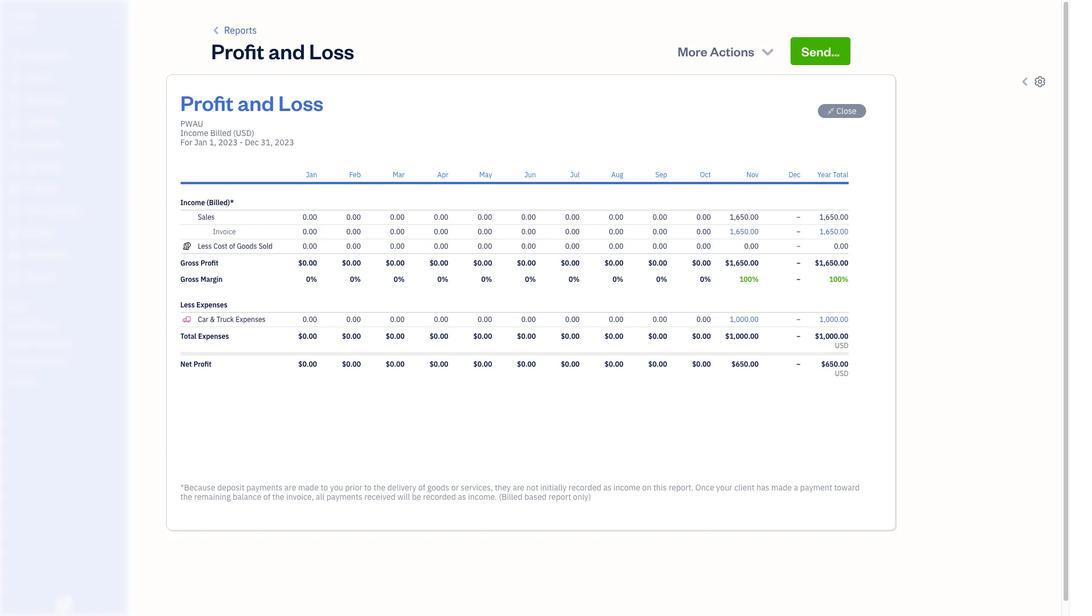 Task type: locate. For each thing, give the bounding box(es) containing it.
*because
[[180, 482, 215, 493]]

recorded
[[569, 482, 602, 493], [423, 492, 456, 502]]

usd down $1,000.00 usd
[[835, 369, 849, 378]]

to
[[321, 482, 328, 493], [364, 482, 372, 493]]

1 − from the top
[[797, 213, 801, 221]]

− for 100%
[[797, 275, 801, 284]]

profit right net at the bottom
[[194, 360, 212, 368]]

1 vertical spatial pwau
[[180, 119, 203, 129]]

estimate image
[[8, 95, 22, 106]]

1 1,650.00 link from the left
[[730, 227, 759, 236]]

0 horizontal spatial 100%
[[740, 275, 759, 284]]

1 vertical spatial chevronleft image
[[1020, 75, 1032, 89]]

usd inside $650.00 usd
[[835, 369, 849, 378]]

services,
[[461, 482, 493, 493]]

dec right -
[[245, 137, 259, 148]]

chevronleft image left reports
[[211, 23, 222, 37]]

a
[[794, 482, 799, 493]]

payment
[[801, 482, 833, 493]]

and up (usd)
[[238, 89, 274, 116]]

toward
[[835, 482, 860, 493]]

and for profit and loss pwau income billed (usd) for jan 1, 2023 - dec 31, 2023
[[238, 89, 274, 116]]

1 horizontal spatial jan
[[306, 170, 317, 179]]

expenses up &
[[196, 300, 227, 309]]

loss inside the profit and loss pwau income billed (usd) for jan 1, 2023 - dec 31, 2023
[[279, 89, 324, 116]]

made left a
[[772, 482, 792, 493]]

1 income from the top
[[180, 128, 209, 138]]

1 horizontal spatial less
[[198, 242, 212, 250]]

1 horizontal spatial payments
[[327, 492, 363, 502]]

chevronleft image
[[211, 23, 222, 37], [1020, 75, 1032, 89]]

items and services image
[[9, 338, 124, 348]]

−
[[797, 213, 801, 221], [797, 227, 801, 236], [797, 242, 801, 250], [797, 259, 801, 267], [797, 275, 801, 284], [797, 315, 801, 324], [797, 332, 801, 341], [797, 360, 801, 368]]

1,000.00
[[730, 315, 759, 324], [820, 315, 849, 324]]

jan left the 1,
[[194, 137, 207, 148]]

1 horizontal spatial 100%
[[830, 275, 849, 284]]

total up net at the bottom
[[180, 332, 197, 341]]

recorded right be
[[423, 492, 456, 502]]

0 horizontal spatial pwau
[[9, 10, 36, 22]]

1,650.00 link down nov
[[730, 227, 759, 236]]

1 0% from the left
[[306, 275, 317, 284]]

0 horizontal spatial 2023
[[218, 137, 238, 148]]

$1,000.00
[[726, 332, 759, 341], [815, 332, 849, 341]]

usd inside $1,000.00 usd
[[835, 341, 849, 350]]

1 are from the left
[[285, 482, 296, 493]]

1 horizontal spatial $1,650.00
[[815, 259, 849, 267]]

0 vertical spatial usd
[[835, 341, 849, 350]]

chevronleft image left the settingscog icon
[[1020, 75, 1032, 89]]

1 horizontal spatial 1,000.00
[[820, 315, 849, 324]]

jan left feb
[[306, 170, 317, 179]]

− for $1,000.00
[[797, 332, 801, 341]]

1 usd from the top
[[835, 341, 849, 350]]

1,650.00 link down year total
[[820, 227, 849, 236]]

1 horizontal spatial dec
[[789, 170, 801, 179]]

1 horizontal spatial are
[[513, 482, 525, 493]]

0 horizontal spatial $1,000.00
[[726, 332, 759, 341]]

payments right deposit
[[247, 482, 283, 493]]

0 horizontal spatial chevronleft image
[[211, 23, 222, 37]]

the left delivery
[[374, 482, 386, 493]]

less for less expenses
[[180, 300, 195, 309]]

0 vertical spatial pwau
[[9, 10, 36, 22]]

to right prior
[[364, 482, 372, 493]]

less left cost
[[198, 242, 212, 250]]

0 vertical spatial chevronleft image
[[211, 23, 222, 37]]

dashboard image
[[8, 51, 22, 62]]

1 horizontal spatial $650.00
[[822, 360, 849, 368]]

1,650.00 link
[[730, 227, 759, 236], [820, 227, 849, 236]]

money image
[[8, 227, 22, 239]]

0 vertical spatial and
[[269, 37, 305, 65]]

jan inside the profit and loss pwau income billed (usd) for jan 1, 2023 - dec 31, 2023
[[194, 137, 207, 148]]

made left you
[[298, 482, 319, 493]]

$650.00
[[732, 360, 759, 368], [822, 360, 849, 368]]

0 horizontal spatial less
[[180, 300, 195, 309]]

1 horizontal spatial $1,000.00
[[815, 332, 849, 341]]

payments right all
[[327, 492, 363, 502]]

are left all
[[285, 482, 296, 493]]

1 horizontal spatial total
[[833, 170, 849, 179]]

1 vertical spatial gross
[[180, 275, 199, 284]]

dec inside the profit and loss pwau income billed (usd) for jan 1, 2023 - dec 31, 2023
[[245, 137, 259, 148]]

$650.00 for $650.00
[[732, 360, 759, 368]]

less down gross margin
[[180, 300, 195, 309]]

of right cost
[[229, 242, 235, 250]]

2 1,000.00 from the left
[[820, 315, 849, 324]]

as left income.
[[458, 492, 466, 502]]

$1,650.00
[[726, 259, 759, 267], [815, 259, 849, 267]]

and inside the profit and loss pwau income billed (usd) for jan 1, 2023 - dec 31, 2023
[[238, 89, 274, 116]]

2 vertical spatial expenses
[[198, 332, 229, 341]]

0 horizontal spatial $650.00
[[732, 360, 759, 368]]

pwau up owner
[[9, 10, 36, 22]]

pwau up the "for"
[[180, 119, 203, 129]]

1 $650.00 from the left
[[732, 360, 759, 368]]

gross for gross margin
[[180, 275, 199, 284]]

as
[[604, 482, 612, 493], [458, 492, 466, 502]]

1 horizontal spatial 1,650.00 link
[[820, 227, 849, 236]]

not
[[527, 482, 539, 493]]

0 horizontal spatial jan
[[194, 137, 207, 148]]

delivery
[[388, 482, 417, 493]]

100%
[[740, 275, 759, 284], [830, 275, 849, 284]]

2023 right 31, in the top of the page
[[275, 137, 294, 148]]

0 vertical spatial income
[[180, 128, 209, 138]]

2 gross from the top
[[180, 275, 199, 284]]

profit
[[211, 37, 264, 65], [180, 89, 234, 116], [201, 259, 219, 267], [194, 360, 212, 368]]

1,000.00 link
[[730, 315, 759, 324], [820, 315, 849, 324]]

of
[[229, 242, 235, 250], [418, 482, 426, 493], [263, 492, 271, 502]]

dec
[[245, 137, 259, 148], [789, 170, 801, 179]]

sold
[[259, 242, 273, 250]]

0 horizontal spatial total
[[180, 332, 197, 341]]

0 vertical spatial loss
[[309, 37, 354, 65]]

8 0% from the left
[[613, 275, 624, 284]]

− for 0.00
[[797, 242, 801, 250]]

1 horizontal spatial 2023
[[275, 137, 294, 148]]

less expenses
[[180, 300, 227, 309]]

of right balance on the bottom
[[263, 492, 271, 502]]

gross
[[180, 259, 199, 267], [180, 275, 199, 284]]

2 made from the left
[[772, 482, 792, 493]]

1 1,000.00 from the left
[[730, 315, 759, 324]]

0 vertical spatial expenses
[[196, 300, 227, 309]]

0 horizontal spatial dec
[[245, 137, 259, 148]]

2 horizontal spatial the
[[374, 482, 386, 493]]

profit up the billed
[[180, 89, 234, 116]]

expenses for total expenses
[[198, 332, 229, 341]]

1 made from the left
[[298, 482, 319, 493]]

invoice
[[213, 227, 236, 236]]

1 horizontal spatial 1,000.00 link
[[820, 315, 849, 324]]

income up sales
[[180, 198, 205, 207]]

main element
[[0, 0, 157, 616]]

total right year
[[833, 170, 849, 179]]

10 0% from the left
[[700, 275, 711, 284]]

0 horizontal spatial made
[[298, 482, 319, 493]]

2023 left -
[[218, 137, 238, 148]]

1 horizontal spatial the
[[272, 492, 284, 502]]

expenses right truck
[[236, 315, 266, 324]]

0 vertical spatial total
[[833, 170, 849, 179]]

or
[[451, 482, 459, 493]]

payments
[[247, 482, 283, 493], [327, 492, 363, 502]]

0 vertical spatial less
[[198, 242, 212, 250]]

dec left year
[[789, 170, 801, 179]]

the left remaining at left bottom
[[180, 492, 192, 502]]

(usd)
[[233, 128, 254, 138]]

and right reports button
[[269, 37, 305, 65]]

5 − from the top
[[797, 275, 801, 284]]

to left you
[[321, 482, 328, 493]]

1 horizontal spatial made
[[772, 482, 792, 493]]

1 horizontal spatial pwau
[[180, 119, 203, 129]]

once
[[696, 482, 715, 493]]

*because deposit payments are made to you prior to the delivery of goods or services, they are not initially recorded as income on this report. once your client has made a payment toward the remaining balance of the invoice, all payments received will be recorded as income. (billed based report only)
[[180, 482, 860, 502]]

profit inside the profit and loss pwau income billed (usd) for jan 1, 2023 - dec 31, 2023
[[180, 89, 234, 116]]

2 $650.00 from the left
[[822, 360, 849, 368]]

on
[[643, 482, 652, 493]]

expenses down &
[[198, 332, 229, 341]]

are left not
[[513, 482, 525, 493]]

1 vertical spatial expenses
[[236, 315, 266, 324]]

(billed
[[499, 492, 523, 502]]

0 horizontal spatial 1,000.00 link
[[730, 315, 759, 324]]

income
[[614, 482, 641, 493]]

2 $1,650.00 from the left
[[815, 259, 849, 267]]

1 vertical spatial income
[[180, 198, 205, 207]]

− for $1,650.00
[[797, 259, 801, 267]]

report
[[549, 492, 571, 502]]

0 horizontal spatial $1,650.00
[[726, 259, 759, 267]]

2023
[[218, 137, 238, 148], [275, 137, 294, 148]]

income left the 1,
[[180, 128, 209, 138]]

2 usd from the top
[[835, 369, 849, 378]]

more actions
[[678, 43, 755, 59]]

3 − from the top
[[797, 242, 801, 250]]

income.
[[468, 492, 497, 502]]

1 2023 from the left
[[218, 137, 238, 148]]

$650.00 for $650.00 usd
[[822, 360, 849, 368]]

0 horizontal spatial are
[[285, 482, 296, 493]]

as left income on the bottom right
[[604, 482, 612, 493]]

0 vertical spatial dec
[[245, 137, 259, 148]]

8 − from the top
[[797, 360, 801, 368]]

0 horizontal spatial 1,000.00
[[730, 315, 759, 324]]

be
[[412, 492, 421, 502]]

4 − from the top
[[797, 259, 801, 267]]

settingscog image
[[1035, 75, 1047, 89]]

1 vertical spatial less
[[180, 300, 195, 309]]

car & truck expenses
[[198, 315, 266, 324]]

1 vertical spatial loss
[[279, 89, 324, 116]]

the left invoice,
[[272, 492, 284, 502]]

gross up gross margin
[[180, 259, 199, 267]]

jul
[[571, 170, 580, 179]]

0 vertical spatial jan
[[194, 137, 207, 148]]

usd up $650.00 usd
[[835, 341, 849, 350]]

2 $1,000.00 from the left
[[815, 332, 849, 341]]

income
[[180, 128, 209, 138], [180, 198, 205, 207]]

recorded right initially
[[569, 482, 602, 493]]

0 horizontal spatial to
[[321, 482, 328, 493]]

1 gross from the top
[[180, 259, 199, 267]]

of left goods
[[418, 482, 426, 493]]

pwau inside the profit and loss pwau income billed (usd) for jan 1, 2023 - dec 31, 2023
[[180, 119, 203, 129]]

usd
[[835, 341, 849, 350], [835, 369, 849, 378]]

jan
[[194, 137, 207, 148], [306, 170, 317, 179]]

1 vertical spatial usd
[[835, 369, 849, 378]]

0 vertical spatial gross
[[180, 259, 199, 267]]

1 vertical spatial and
[[238, 89, 274, 116]]

pwau
[[9, 10, 36, 22], [180, 119, 203, 129]]

1,650.00
[[730, 213, 759, 221], [820, 213, 849, 221], [730, 227, 759, 236], [820, 227, 849, 236]]

freshbooks image
[[55, 597, 73, 611]]

1,000.00 for 2nd 1,000.00 link from right
[[730, 315, 759, 324]]

0.00
[[303, 213, 317, 221], [347, 213, 361, 221], [390, 213, 405, 221], [434, 213, 449, 221], [478, 213, 492, 221], [522, 213, 536, 221], [565, 213, 580, 221], [609, 213, 624, 221], [653, 213, 667, 221], [697, 213, 711, 221], [303, 227, 317, 236], [347, 227, 361, 236], [390, 227, 405, 236], [434, 227, 449, 236], [478, 227, 492, 236], [522, 227, 536, 236], [565, 227, 580, 236], [609, 227, 624, 236], [653, 227, 667, 236], [697, 227, 711, 236], [303, 242, 317, 250], [347, 242, 361, 250], [390, 242, 405, 250], [434, 242, 449, 250], [478, 242, 492, 250], [522, 242, 536, 250], [565, 242, 580, 250], [609, 242, 624, 250], [653, 242, 667, 250], [697, 242, 711, 250], [745, 242, 759, 250], [834, 242, 849, 250], [303, 315, 317, 324], [347, 315, 361, 324], [390, 315, 405, 324], [434, 315, 449, 324], [478, 315, 492, 324], [522, 315, 536, 324], [565, 315, 580, 324], [609, 315, 624, 324], [653, 315, 667, 324], [697, 315, 711, 324]]

1 horizontal spatial to
[[364, 482, 372, 493]]

0 horizontal spatial recorded
[[423, 492, 456, 502]]

9 0% from the left
[[657, 275, 667, 284]]

7 − from the top
[[797, 332, 801, 341]]

0%
[[306, 275, 317, 284], [350, 275, 361, 284], [394, 275, 405, 284], [438, 275, 449, 284], [481, 275, 492, 284], [525, 275, 536, 284], [569, 275, 580, 284], [613, 275, 624, 284], [657, 275, 667, 284], [700, 275, 711, 284]]

gross down gross profit
[[180, 275, 199, 284]]

0 horizontal spatial 1,650.00 link
[[730, 227, 759, 236]]

loss for profit and loss
[[309, 37, 354, 65]]

invoice image
[[8, 117, 22, 128]]

$0.00
[[298, 259, 317, 267], [342, 259, 361, 267], [386, 259, 405, 267], [430, 259, 449, 267], [474, 259, 492, 267], [517, 259, 536, 267], [561, 259, 580, 267], [605, 259, 624, 267], [649, 259, 667, 267], [692, 259, 711, 267], [298, 332, 317, 341], [342, 332, 361, 341], [386, 332, 405, 341], [430, 332, 449, 341], [474, 332, 492, 341], [517, 332, 536, 341], [561, 332, 580, 341], [605, 332, 624, 341], [649, 332, 667, 341], [692, 332, 711, 341], [298, 360, 317, 368], [342, 360, 361, 368], [386, 360, 405, 368], [430, 360, 449, 368], [474, 360, 492, 368], [517, 360, 536, 368], [561, 360, 580, 368], [605, 360, 624, 368], [649, 360, 667, 368], [692, 360, 711, 368]]

1 $1,000.00 from the left
[[726, 332, 759, 341]]

owner
[[9, 23, 31, 32]]

made
[[298, 482, 319, 493], [772, 482, 792, 493]]

6 0% from the left
[[525, 275, 536, 284]]

may
[[480, 170, 492, 179]]

chart image
[[8, 249, 22, 261]]

reports button
[[211, 23, 257, 37]]

balance
[[233, 492, 261, 502]]



Task type: describe. For each thing, give the bounding box(es) containing it.
initially
[[541, 482, 567, 493]]

less cost of goods sold
[[198, 242, 273, 250]]

pwau inside main element
[[9, 10, 36, 22]]

loss for profit and loss pwau income billed (usd) for jan 1, 2023 - dec 31, 2023
[[279, 89, 324, 116]]

profit up margin at the left of page
[[201, 259, 219, 267]]

usd for $650.00 usd
[[835, 369, 849, 378]]

profit and loss
[[211, 37, 354, 65]]

expense image
[[8, 161, 22, 173]]

year
[[818, 170, 832, 179]]

2 income from the top
[[180, 198, 205, 207]]

team members image
[[9, 320, 124, 329]]

profit and loss pwau income billed (usd) for jan 1, 2023 - dec 31, 2023
[[180, 89, 324, 148]]

for
[[180, 137, 192, 148]]

billed
[[210, 128, 231, 138]]

− for $650.00
[[797, 360, 801, 368]]

1 horizontal spatial of
[[263, 492, 271, 502]]

2 are from the left
[[513, 482, 525, 493]]

&
[[210, 315, 215, 324]]

-
[[240, 137, 243, 148]]

sales
[[198, 213, 215, 221]]

1 vertical spatial dec
[[789, 170, 801, 179]]

7 0% from the left
[[569, 275, 580, 284]]

1 vertical spatial jan
[[306, 170, 317, 179]]

more
[[678, 43, 708, 59]]

based
[[525, 492, 547, 502]]

5 0% from the left
[[481, 275, 492, 284]]

this
[[654, 482, 667, 493]]

0 horizontal spatial as
[[458, 492, 466, 502]]

jun
[[525, 170, 536, 179]]

remaining
[[194, 492, 231, 502]]

will
[[398, 492, 410, 502]]

timer image
[[8, 205, 22, 217]]

pwau owner
[[9, 10, 36, 32]]

received
[[365, 492, 396, 502]]

actions
[[710, 43, 755, 59]]

$1,000.00 for $1,000.00
[[726, 332, 759, 341]]

(billed)*
[[207, 198, 234, 207]]

4 0% from the left
[[438, 275, 449, 284]]

bank connections image
[[9, 357, 124, 366]]

2 1,000.00 link from the left
[[820, 315, 849, 324]]

they
[[495, 482, 511, 493]]

0 horizontal spatial the
[[180, 492, 192, 502]]

income (billed)*
[[180, 198, 234, 207]]

settings image
[[9, 375, 124, 385]]

$1,000.00 usd
[[815, 332, 849, 350]]

payment image
[[8, 139, 22, 151]]

close button
[[819, 104, 866, 118]]

31,
[[261, 137, 273, 148]]

total expenses
[[180, 332, 229, 341]]

apps image
[[9, 301, 124, 310]]

mar
[[393, 170, 405, 179]]

compress image
[[828, 106, 835, 116]]

prior
[[345, 482, 363, 493]]

6 − from the top
[[797, 315, 801, 324]]

profit down reports
[[211, 37, 264, 65]]

and for profit and loss
[[269, 37, 305, 65]]

only)
[[573, 492, 591, 502]]

aug
[[612, 170, 624, 179]]

oct
[[700, 170, 711, 179]]

all
[[316, 492, 325, 502]]

less for less cost of goods sold
[[198, 242, 212, 250]]

0 horizontal spatial payments
[[247, 482, 283, 493]]

2 to from the left
[[364, 482, 372, 493]]

client image
[[8, 73, 22, 84]]

2 2023 from the left
[[275, 137, 294, 148]]

gross margin
[[180, 275, 223, 284]]

1 100% from the left
[[740, 275, 759, 284]]

1,000.00 for second 1,000.00 link from the left
[[820, 315, 849, 324]]

send…
[[802, 43, 840, 59]]

income inside the profit and loss pwau income billed (usd) for jan 1, 2023 - dec 31, 2023
[[180, 128, 209, 138]]

car
[[198, 315, 209, 324]]

your
[[717, 482, 733, 493]]

project image
[[8, 183, 22, 195]]

1 1,000.00 link from the left
[[730, 315, 759, 324]]

year total
[[818, 170, 849, 179]]

net
[[180, 360, 192, 368]]

chevrondown image
[[760, 43, 776, 59]]

0 horizontal spatial of
[[229, 242, 235, 250]]

apr
[[437, 170, 449, 179]]

3 0% from the left
[[394, 275, 405, 284]]

sep
[[656, 170, 667, 179]]

cost
[[214, 242, 228, 250]]

2 1,650.00 link from the left
[[820, 227, 849, 236]]

goods
[[428, 482, 450, 493]]

has
[[757, 482, 770, 493]]

gross profit
[[180, 259, 219, 267]]

more actions button
[[667, 37, 787, 65]]

$650.00 usd
[[822, 360, 849, 378]]

close
[[837, 106, 857, 116]]

send… button
[[791, 37, 851, 65]]

1 horizontal spatial as
[[604, 482, 612, 493]]

1 horizontal spatial recorded
[[569, 482, 602, 493]]

report image
[[8, 271, 22, 283]]

reports
[[224, 24, 257, 36]]

invoice,
[[286, 492, 314, 502]]

truck
[[217, 315, 234, 324]]

$1,000.00 for $1,000.00 usd
[[815, 332, 849, 341]]

1 to from the left
[[321, 482, 328, 493]]

2 100% from the left
[[830, 275, 849, 284]]

feb
[[349, 170, 361, 179]]

1 vertical spatial total
[[180, 332, 197, 341]]

− for 1,650.00
[[797, 213, 801, 221]]

net profit
[[180, 360, 212, 368]]

2 − from the top
[[797, 227, 801, 236]]

deposit
[[217, 482, 245, 493]]

2 0% from the left
[[350, 275, 361, 284]]

nov
[[747, 170, 759, 179]]

you
[[330, 482, 343, 493]]

1 horizontal spatial chevronleft image
[[1020, 75, 1032, 89]]

1 $1,650.00 from the left
[[726, 259, 759, 267]]

expenses for less expenses
[[196, 300, 227, 309]]

usd for $1,000.00 usd
[[835, 341, 849, 350]]

gross for gross profit
[[180, 259, 199, 267]]

margin
[[201, 275, 223, 284]]

1,
[[209, 137, 216, 148]]

2 horizontal spatial of
[[418, 482, 426, 493]]

client
[[735, 482, 755, 493]]

report.
[[669, 482, 694, 493]]

goods
[[237, 242, 257, 250]]



Task type: vqa. For each thing, say whether or not it's contained in the screenshot.
copy
no



